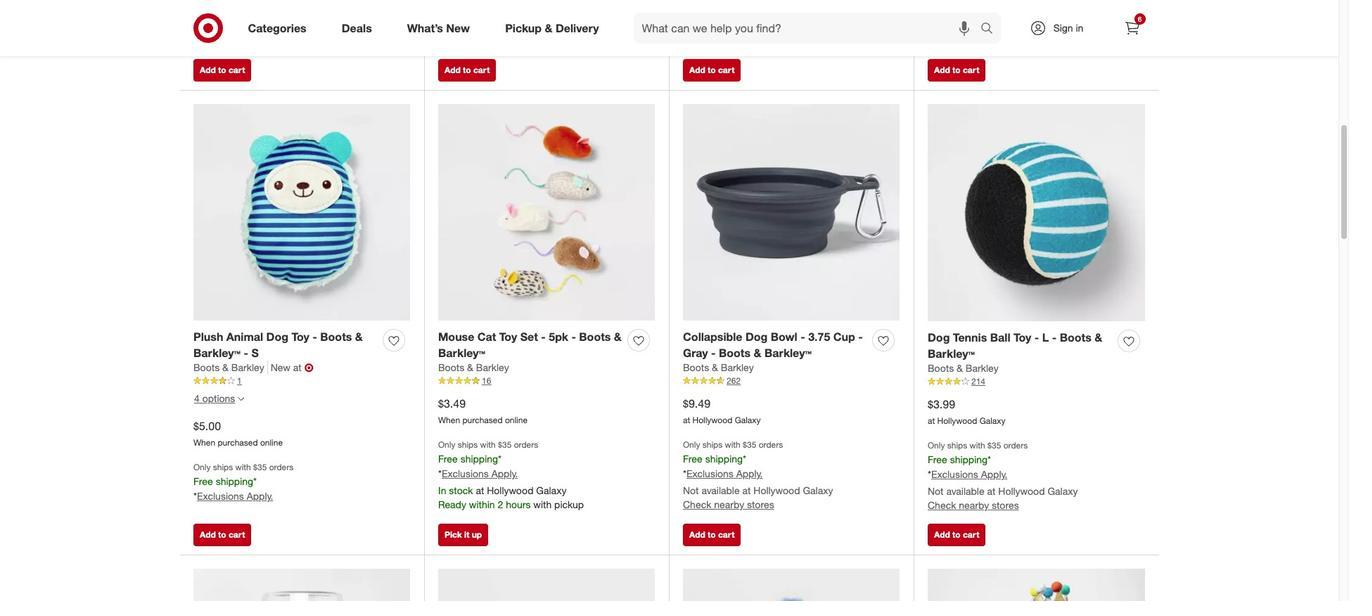Task type: describe. For each thing, give the bounding box(es) containing it.
deals link
[[330, 13, 390, 44]]

barkley for dog tennis ball toy - l - boots & barkley™
[[966, 363, 999, 375]]

dog inside the collapsible dog bowl - 3.75 cup - gray - boots & barkley™
[[746, 330, 768, 344]]

& inside the boots & barkley new at ¬
[[222, 362, 229, 374]]

$3.49 when purchased online
[[438, 397, 528, 426]]

nearby inside not available at check nearby stores
[[225, 19, 255, 31]]

* exclusions apply. not available at hollywood galaxy check nearby stores
[[928, 4, 1079, 47]]

galaxy inside only ships with $35 orders free shipping * * exclusions apply. in stock at  hollywood galaxy ready within 2 hours with pickup
[[537, 485, 567, 497]]

¬
[[305, 361, 314, 375]]

$5.00
[[194, 419, 221, 433]]

free for $9.49
[[683, 454, 703, 466]]

mouse cat toy set - 5pk - boots & barkley™
[[438, 330, 622, 360]]

- left l
[[1035, 331, 1040, 345]]

boots & barkley for dog
[[928, 363, 999, 375]]

only ships with $35 orders free shipping * * exclusions apply.
[[194, 463, 294, 503]]

2
[[498, 499, 503, 511]]

pickup
[[555, 499, 584, 511]]

exclusions apply. button for mouse cat toy set - 5pk - boots & barkley™
[[442, 468, 518, 482]]

exclusions for mouse cat toy set - 5pk - boots & barkley™
[[442, 468, 489, 480]]

- right 5pk
[[572, 330, 576, 344]]

within
[[469, 499, 495, 511]]

shipping for $9.49
[[706, 454, 743, 466]]

cup
[[834, 330, 856, 344]]

with for $5.00
[[235, 463, 251, 473]]

6
[[1139, 15, 1142, 23]]

exclusions inside * exclusions apply. not available at hollywood galaxy check nearby stores
[[932, 4, 979, 16]]

not inside not available at hollywood galaxy check nearby stores
[[683, 5, 699, 17]]

set
[[521, 330, 538, 344]]

collapsible
[[683, 330, 743, 344]]

plush
[[194, 330, 223, 344]]

$9.49 at hollywood galaxy
[[683, 397, 761, 426]]

what's new link
[[395, 13, 488, 44]]

exclusions apply. button down $5.00 when purchased online
[[197, 490, 273, 504]]

boots inside 'mouse cat toy set - 5pk - boots & barkley™'
[[579, 330, 611, 344]]

in
[[438, 485, 447, 497]]

- down collapsible
[[712, 346, 716, 360]]

1 horizontal spatial new
[[446, 21, 470, 35]]

pickup
[[505, 21, 542, 35]]

pickup & delivery
[[505, 21, 599, 35]]

with right 'hours'
[[534, 499, 552, 511]]

only for $5.00
[[194, 463, 211, 473]]

plush animal dog toy - boots & barkley™ - s link
[[194, 329, 377, 361]]

categories link
[[236, 13, 324, 44]]

barkley™ inside the collapsible dog bowl - 3.75 cup - gray - boots & barkley™
[[765, 346, 812, 360]]

at inside * exclusions apply. not available at hollywood galaxy check nearby stores
[[988, 21, 996, 33]]

cat
[[478, 330, 496, 344]]

$3.99 at hollywood galaxy
[[928, 397, 1006, 427]]

boots & barkley link for collapsible dog bowl - 3.75 cup - gray - boots & barkley™
[[683, 361, 754, 375]]

galaxy inside $9.49 at hollywood galaxy
[[735, 416, 761, 426]]

262
[[727, 376, 741, 387]]

pick it up
[[445, 530, 482, 540]]

What can we help you find? suggestions appear below search field
[[634, 13, 984, 44]]

collapsible dog bowl - 3.75 cup - gray - boots & barkley™
[[683, 330, 863, 360]]

& inside 'mouse cat toy set - 5pk - boots & barkley™'
[[614, 330, 622, 344]]

check inside not available at check nearby stores
[[194, 19, 222, 31]]

all colors image
[[238, 396, 244, 403]]

not available at hollywood galaxy
[[438, 20, 589, 32]]

only for $3.49
[[438, 440, 456, 451]]

only for $9.49
[[683, 440, 701, 451]]

options
[[202, 392, 235, 404]]

pick
[[445, 530, 462, 540]]

boots & barkley link for dog tennis ball toy - l - boots & barkley™
[[928, 362, 999, 376]]

check inside not available at hollywood galaxy check nearby stores
[[683, 19, 712, 31]]

free for $5.00
[[194, 476, 213, 488]]

* inside * exclusions apply. not available at hollywood galaxy check nearby stores
[[928, 4, 932, 16]]

- right cup on the right bottom of the page
[[859, 330, 863, 344]]

dog tennis ball toy - l - boots & barkley™ link
[[928, 330, 1113, 362]]

pickup & delivery link
[[493, 13, 617, 44]]

only ships with $35 orders free shipping * * exclusions apply. in stock at  hollywood galaxy ready within 2 hours with pickup
[[438, 440, 584, 511]]

bowl
[[771, 330, 798, 344]]

hours
[[506, 499, 531, 511]]

sign in link
[[1018, 13, 1106, 44]]

214
[[972, 377, 986, 387]]

boots & barkley new at ¬
[[194, 361, 314, 375]]

$5.00 when purchased online
[[194, 419, 283, 449]]

$3.49
[[438, 397, 466, 411]]

exclusions apply. button for collapsible dog bowl - 3.75 cup - gray - boots & barkley™
[[687, 468, 763, 482]]

& inside the collapsible dog bowl - 3.75 cup - gray - boots & barkley™
[[754, 346, 762, 360]]

not available at check nearby stores
[[194, 5, 285, 31]]

hollywood inside only ships with $35 orders free shipping * * exclusions apply. in stock at  hollywood galaxy ready within 2 hours with pickup
[[487, 485, 534, 497]]

boots down gray
[[683, 362, 710, 374]]

available inside * exclusions apply. not available at hollywood galaxy check nearby stores
[[947, 21, 985, 33]]

mouse cat toy set - 5pk - boots & barkley™ link
[[438, 329, 622, 361]]

at inside not available at hollywood galaxy check nearby stores
[[743, 5, 751, 17]]

boots & barkley link for mouse cat toy set - 5pk - boots & barkley™
[[438, 361, 509, 375]]

hollywood inside $9.49 at hollywood galaxy
[[693, 416, 733, 426]]

barkley™ inside "dog tennis ball toy - l - boots & barkley™"
[[928, 347, 975, 361]]

apply. for dog tennis ball toy - l - boots & barkley™
[[982, 469, 1008, 481]]

dog inside "dog tennis ball toy - l - boots & barkley™"
[[928, 331, 950, 345]]

5pk
[[549, 330, 569, 344]]

shipping for $5.00
[[216, 476, 253, 488]]

at inside not available at check nearby stores
[[253, 5, 261, 17]]

what's
[[407, 21, 443, 35]]

apply. for plush animal dog toy - boots & barkley™ - s
[[247, 491, 273, 503]]

4 options
[[194, 392, 235, 404]]

categories
[[248, 21, 307, 35]]

free for $3.49
[[438, 454, 458, 466]]

search button
[[974, 13, 1008, 46]]

only ships with $35 orders free shipping * * exclusions apply. not available at hollywood galaxy check nearby stores for $9.49
[[683, 440, 834, 511]]

not available at hollywood galaxy check nearby stores
[[683, 5, 834, 31]]

search
[[974, 22, 1008, 36]]

orders for $3.99
[[1004, 441, 1029, 451]]

shipping for $3.99
[[951, 454, 988, 466]]

4
[[194, 392, 200, 404]]

16 link
[[438, 375, 655, 388]]

when for $3.49
[[438, 416, 460, 426]]

available inside not available at hollywood galaxy check nearby stores
[[702, 5, 740, 17]]

available inside not available at check nearby stores
[[212, 5, 250, 17]]

barkley™ inside plush animal dog toy - boots & barkley™ - s
[[194, 346, 241, 360]]

purchased for $5.00
[[218, 438, 258, 449]]

& inside plush animal dog toy - boots & barkley™ - s
[[355, 330, 363, 344]]

galaxy inside not available at hollywood galaxy check nearby stores
[[803, 5, 834, 17]]

apply. for mouse cat toy set - 5pk - boots & barkley™
[[492, 468, 518, 480]]

sign in
[[1054, 22, 1084, 34]]

l
[[1043, 331, 1050, 345]]



Task type: vqa. For each thing, say whether or not it's contained in the screenshot.
Sur
no



Task type: locate. For each thing, give the bounding box(es) containing it.
1 horizontal spatial dog
[[746, 330, 768, 344]]

ships down $3.99 at hollywood galaxy
[[948, 441, 968, 451]]

available
[[212, 5, 250, 17], [702, 5, 740, 17], [457, 20, 495, 32], [947, 21, 985, 33], [702, 485, 740, 497], [947, 486, 985, 498]]

stores inside * exclusions apply. not available at hollywood galaxy check nearby stores
[[992, 35, 1020, 47]]

free up in
[[438, 454, 458, 466]]

with down $3.99 at hollywood galaxy
[[970, 441, 986, 451]]

0 horizontal spatial purchased
[[218, 438, 258, 449]]

exclusions inside only ships with $35 orders free shipping * * exclusions apply. in stock at  hollywood galaxy ready within 2 hours with pickup
[[442, 468, 489, 480]]

online for $5.00
[[260, 438, 283, 449]]

ships down $3.49 when purchased online
[[458, 440, 478, 451]]

online inside $5.00 when purchased online
[[260, 438, 283, 449]]

apply. down $9.49 at hollywood galaxy
[[737, 468, 763, 480]]

$35 for $3.49
[[498, 440, 512, 451]]

dog right animal at the bottom of the page
[[266, 330, 289, 344]]

$35 down $5.00 when purchased online
[[253, 463, 267, 473]]

2 horizontal spatial toy
[[1014, 331, 1032, 345]]

2 horizontal spatial dog
[[928, 331, 950, 345]]

gray
[[683, 346, 708, 360]]

new inside the boots & barkley new at ¬
[[271, 362, 291, 374]]

1 vertical spatial when
[[194, 438, 215, 449]]

boots & barkley link up 262
[[683, 361, 754, 375]]

262 link
[[683, 375, 900, 388]]

barkley™ down plush
[[194, 346, 241, 360]]

at inside only ships with $35 orders free shipping * * exclusions apply. in stock at  hollywood galaxy ready within 2 hours with pickup
[[476, 485, 484, 497]]

- left 3.75 at the bottom of page
[[801, 330, 806, 344]]

boots & barkley up 262
[[683, 362, 754, 374]]

$35 for $5.00
[[253, 463, 267, 473]]

online
[[505, 416, 528, 426], [260, 438, 283, 449]]

boots & barkley link up 214 at the right of page
[[928, 362, 999, 376]]

shipping down $5.00 when purchased online
[[216, 476, 253, 488]]

nearby inside not available at hollywood galaxy check nearby stores
[[715, 19, 745, 31]]

online down 16 link
[[505, 416, 528, 426]]

$35 inside only ships with $35 orders free shipping * * exclusions apply.
[[253, 463, 267, 473]]

galaxy inside $3.99 at hollywood galaxy
[[980, 416, 1006, 427]]

ships for $3.49
[[458, 440, 478, 451]]

barkley™ down bowl
[[765, 346, 812, 360]]

$35
[[498, 440, 512, 451], [743, 440, 757, 451], [988, 441, 1002, 451], [253, 463, 267, 473]]

- right set on the bottom left
[[541, 330, 546, 344]]

0 horizontal spatial dog
[[266, 330, 289, 344]]

1 horizontal spatial when
[[438, 416, 460, 426]]

1 horizontal spatial online
[[505, 416, 528, 426]]

purchased inside $5.00 when purchased online
[[218, 438, 258, 449]]

apply. up 'search'
[[982, 4, 1008, 16]]

barkley inside the boots & barkley new at ¬
[[231, 362, 264, 374]]

toy
[[292, 330, 310, 344], [500, 330, 517, 344], [1014, 331, 1032, 345]]

when inside $5.00 when purchased online
[[194, 438, 215, 449]]

ships inside only ships with $35 orders free shipping * * exclusions apply.
[[213, 463, 233, 473]]

dog tennis ball toy - l - boots & barkley™
[[928, 331, 1103, 361]]

$9.49
[[683, 397, 711, 411]]

boots up 1 link
[[320, 330, 352, 344]]

exclusions apply. button
[[932, 3, 1008, 17], [442, 468, 518, 482], [687, 468, 763, 482], [932, 468, 1008, 482], [197, 490, 273, 504]]

up
[[472, 530, 482, 540]]

boots & barkley up 16
[[438, 362, 509, 374]]

mouse
[[438, 330, 475, 344]]

boots & barkley
[[438, 362, 509, 374], [683, 362, 754, 374], [928, 363, 999, 375]]

apply. for collapsible dog bowl - 3.75 cup - gray - boots & barkley™
[[737, 468, 763, 480]]

exclusions for dog tennis ball toy - l - boots & barkley™
[[932, 469, 979, 481]]

boots down mouse
[[438, 362, 465, 374]]

stores inside not available at check nearby stores
[[258, 19, 285, 31]]

boots down plush
[[194, 362, 220, 374]]

toy right "ball"
[[1014, 331, 1032, 345]]

boots up $3.99
[[928, 363, 955, 375]]

boots inside plush animal dog toy - boots & barkley™ - s
[[320, 330, 352, 344]]

exclusions down $9.49 at hollywood galaxy
[[687, 468, 734, 480]]

online inside $3.49 when purchased online
[[505, 416, 528, 426]]

barkley
[[231, 362, 264, 374], [476, 362, 509, 374], [721, 362, 754, 374], [966, 363, 999, 375]]

not inside not available at check nearby stores
[[194, 5, 209, 17]]

barkley up 214 at the right of page
[[966, 363, 999, 375]]

barkley for mouse cat toy set - 5pk - boots & barkley™
[[476, 362, 509, 374]]

boots
[[320, 330, 352, 344], [579, 330, 611, 344], [1060, 331, 1092, 345], [719, 346, 751, 360], [194, 362, 220, 374], [438, 362, 465, 374], [683, 362, 710, 374], [928, 363, 955, 375]]

only down $5.00
[[194, 463, 211, 473]]

online up only ships with $35 orders free shipping * * exclusions apply.
[[260, 438, 283, 449]]

shipping inside only ships with $35 orders free shipping * * exclusions apply.
[[216, 476, 253, 488]]

shipping down $9.49 at hollywood galaxy
[[706, 454, 743, 466]]

boots right 5pk
[[579, 330, 611, 344]]

free down $9.49
[[683, 454, 703, 466]]

exclusions up stock
[[442, 468, 489, 480]]

all colors element
[[238, 395, 244, 403]]

1 horizontal spatial toy
[[500, 330, 517, 344]]

1 link
[[194, 375, 410, 388]]

free down $5.00
[[194, 476, 213, 488]]

0 horizontal spatial boots & barkley
[[438, 362, 509, 374]]

exclusions apply. button for dog tennis ball toy - l - boots & barkley™
[[932, 468, 1008, 482]]

ships down $9.49 at hollywood galaxy
[[703, 440, 723, 451]]

with down $5.00 when purchased online
[[235, 463, 251, 473]]

orders down $5.00 when purchased online
[[269, 463, 294, 473]]

purchased down '$3.49'
[[463, 416, 503, 426]]

only down '$3.49'
[[438, 440, 456, 451]]

only down $3.99
[[928, 441, 946, 451]]

what's new
[[407, 21, 470, 35]]

0 vertical spatial when
[[438, 416, 460, 426]]

dog inside plush animal dog toy - boots & barkley™ - s
[[266, 330, 289, 344]]

shipping up stock
[[461, 454, 498, 466]]

to
[[218, 65, 226, 75], [463, 65, 471, 75], [708, 65, 716, 75], [953, 65, 961, 75], [218, 530, 226, 540], [708, 530, 716, 540], [953, 530, 961, 540]]

barkley for collapsible dog bowl - 3.75 cup - gray - boots & barkley™
[[721, 362, 754, 374]]

boots & barkley link up 1
[[194, 361, 268, 375]]

boots right l
[[1060, 331, 1092, 345]]

purchased for $3.49
[[463, 416, 503, 426]]

0 horizontal spatial only ships with $35 orders free shipping * * exclusions apply. not available at hollywood galaxy check nearby stores
[[683, 440, 834, 511]]

free down $3.99
[[928, 454, 948, 466]]

boots & barkley link
[[194, 361, 268, 375], [438, 361, 509, 375], [683, 361, 754, 375], [928, 362, 999, 376]]

only down $9.49
[[683, 440, 701, 451]]

toy inside 'mouse cat toy set - 5pk - boots & barkley™'
[[500, 330, 517, 344]]

4 options button
[[188, 388, 251, 410]]

apply. inside only ships with $35 orders free shipping * * exclusions apply. in stock at  hollywood galaxy ready within 2 hours with pickup
[[492, 468, 518, 480]]

3.75
[[809, 330, 831, 344]]

dog left bowl
[[746, 330, 768, 344]]

tennis
[[954, 331, 988, 345]]

delivery
[[556, 21, 599, 35]]

add to cart
[[200, 65, 245, 75], [445, 65, 490, 75], [690, 65, 735, 75], [935, 65, 980, 75], [200, 530, 245, 540], [690, 530, 735, 540], [935, 530, 980, 540]]

apply. inside only ships with $35 orders free shipping * * exclusions apply.
[[247, 491, 273, 503]]

ships
[[458, 440, 478, 451], [703, 440, 723, 451], [948, 441, 968, 451], [213, 463, 233, 473]]

0 horizontal spatial new
[[271, 362, 291, 374]]

2 horizontal spatial boots & barkley
[[928, 363, 999, 375]]

add
[[200, 65, 216, 75], [445, 65, 461, 75], [690, 65, 706, 75], [935, 65, 951, 75], [200, 530, 216, 540], [690, 530, 706, 540], [935, 530, 951, 540]]

exclusions apply. button up stock
[[442, 468, 518, 482]]

0 vertical spatial purchased
[[463, 416, 503, 426]]

ships for $5.00
[[213, 463, 233, 473]]

shipping down $3.99 at hollywood galaxy
[[951, 454, 988, 466]]

$35 for $3.99
[[988, 441, 1002, 451]]

*
[[928, 4, 932, 16], [498, 454, 502, 466], [743, 454, 747, 466], [988, 454, 992, 466], [438, 468, 442, 480], [683, 468, 687, 480], [928, 469, 932, 481], [253, 476, 257, 488], [194, 491, 197, 503]]

1 horizontal spatial purchased
[[463, 416, 503, 426]]

hollywood inside not available at hollywood galaxy check nearby stores
[[754, 5, 801, 17]]

large gravity cat & dog waterer - boots & barkley™ image
[[194, 570, 410, 602], [194, 570, 410, 602]]

exclusions apply. button down $3.99 at hollywood galaxy
[[932, 468, 1008, 482]]

exclusions up 'search'
[[932, 4, 979, 16]]

$3.99
[[928, 397, 956, 411]]

with
[[480, 440, 496, 451], [725, 440, 741, 451], [970, 441, 986, 451], [235, 463, 251, 473], [534, 499, 552, 511]]

when down $5.00
[[194, 438, 215, 449]]

$35 down $3.49 when purchased online
[[498, 440, 512, 451]]

exclusions for plush animal dog toy - boots & barkley™ - s
[[197, 491, 244, 503]]

toy left set on the bottom left
[[500, 330, 517, 344]]

0 vertical spatial online
[[505, 416, 528, 426]]

plush animal dog toy - boots & barkley™ - s image
[[194, 104, 410, 321], [194, 104, 410, 321]]

boots & barkley for collapsible
[[683, 362, 754, 374]]

barkley up 262
[[721, 362, 754, 374]]

galaxy inside * exclusions apply. not available at hollywood galaxy check nearby stores
[[1048, 21, 1079, 33]]

when inside $3.49 when purchased online
[[438, 416, 460, 426]]

- right l
[[1053, 331, 1057, 345]]

only inside only ships with $35 orders free shipping * * exclusions apply.
[[194, 463, 211, 473]]

hanukkah kicker cat toy - boots & barkley™ image
[[683, 570, 900, 602], [683, 570, 900, 602]]

0 horizontal spatial online
[[260, 438, 283, 449]]

collapsible dog bowl - 3.75 cup - gray - boots & barkley™ image
[[683, 104, 900, 321], [683, 104, 900, 321]]

with inside only ships with $35 orders free shipping * * exclusions apply.
[[235, 463, 251, 473]]

orders down $9.49 at hollywood galaxy
[[759, 440, 784, 451]]

only for $3.99
[[928, 441, 946, 451]]

exclusions down $3.99 at hollywood galaxy
[[932, 469, 979, 481]]

orders inside only ships with $35 orders free shipping * * exclusions apply. in stock at  hollywood galaxy ready within 2 hours with pickup
[[514, 440, 539, 451]]

orders for $9.49
[[759, 440, 784, 451]]

boots down collapsible
[[719, 346, 751, 360]]

stock
[[449, 485, 473, 497]]

only
[[438, 440, 456, 451], [683, 440, 701, 451], [928, 441, 946, 451], [194, 463, 211, 473]]

orders for $3.49
[[514, 440, 539, 451]]

ships inside only ships with $35 orders free shipping * * exclusions apply. in stock at  hollywood galaxy ready within 2 hours with pickup
[[458, 440, 478, 451]]

when
[[438, 416, 460, 426], [194, 438, 215, 449]]

$35 inside only ships with $35 orders free shipping * * exclusions apply. in stock at  hollywood galaxy ready within 2 hours with pickup
[[498, 440, 512, 451]]

ships for $3.99
[[948, 441, 968, 451]]

orders down $3.99 at hollywood galaxy
[[1004, 441, 1029, 451]]

with for $9.49
[[725, 440, 741, 451]]

at inside $3.99 at hollywood galaxy
[[928, 416, 936, 427]]

check
[[194, 19, 222, 31], [683, 19, 712, 31], [928, 35, 957, 47], [683, 499, 712, 511], [928, 500, 957, 512]]

purchased down $5.00
[[218, 438, 258, 449]]

exclusions down $5.00 when purchased online
[[197, 491, 244, 503]]

plush animal dog toy - boots & barkley™ - s
[[194, 330, 363, 360]]

cuddler dog bed - tan - boots & barkley™ image
[[438, 570, 655, 602], [438, 570, 655, 602]]

1 vertical spatial purchased
[[218, 438, 258, 449]]

apply.
[[982, 4, 1008, 16], [492, 468, 518, 480], [737, 468, 763, 480], [982, 469, 1008, 481], [247, 491, 273, 503]]

birthday crown dog hat - gold - 6" - boots & barkley™ image
[[928, 570, 1146, 602], [928, 570, 1146, 602]]

new right the what's
[[446, 21, 470, 35]]

s
[[252, 346, 259, 360]]

orders down $3.49 when purchased online
[[514, 440, 539, 451]]

toy inside "dog tennis ball toy - l - boots & barkley™"
[[1014, 331, 1032, 345]]

- left s
[[244, 346, 248, 360]]

hollywood
[[754, 5, 801, 17], [509, 20, 556, 32], [999, 21, 1046, 33], [693, 416, 733, 426], [938, 416, 978, 427], [487, 485, 534, 497], [754, 485, 801, 497], [999, 486, 1046, 498]]

apply. down $5.00 when purchased online
[[247, 491, 273, 503]]

check nearby stores button
[[194, 18, 285, 32], [683, 18, 775, 32], [928, 34, 1020, 48], [683, 498, 775, 513], [928, 499, 1020, 513]]

ships down $5.00 when purchased online
[[213, 463, 233, 473]]

apply. inside * exclusions apply. not available at hollywood galaxy check nearby stores
[[982, 4, 1008, 16]]

shipping inside only ships with $35 orders free shipping * * exclusions apply. in stock at  hollywood galaxy ready within 2 hours with pickup
[[461, 454, 498, 466]]

boots & barkley up 214 at the right of page
[[928, 363, 999, 375]]

exclusions for collapsible dog bowl - 3.75 cup - gray - boots & barkley™
[[687, 468, 734, 480]]

& inside "dog tennis ball toy - l - boots & barkley™"
[[1095, 331, 1103, 345]]

barkley™ inside 'mouse cat toy set - 5pk - boots & barkley™'
[[438, 346, 486, 360]]

with down $9.49 at hollywood galaxy
[[725, 440, 741, 451]]

only ships with $35 orders free shipping * * exclusions apply. not available at hollywood galaxy check nearby stores for $3.99
[[928, 441, 1079, 512]]

new down plush animal dog toy - boots & barkley™ - s on the bottom
[[271, 362, 291, 374]]

exclusions apply. button up 'search'
[[932, 3, 1008, 17]]

toy for s
[[292, 330, 310, 344]]

0 horizontal spatial when
[[194, 438, 215, 449]]

purchased
[[463, 416, 503, 426], [218, 438, 258, 449]]

collapsible dog bowl - 3.75 cup - gray - boots & barkley™ link
[[683, 329, 867, 361]]

check inside * exclusions apply. not available at hollywood galaxy check nearby stores
[[928, 35, 957, 47]]

stores
[[258, 19, 285, 31], [747, 19, 775, 31], [992, 35, 1020, 47], [747, 499, 775, 511], [992, 500, 1020, 512]]

it
[[465, 530, 470, 540]]

- up ¬
[[313, 330, 317, 344]]

1 vertical spatial online
[[260, 438, 283, 449]]

1
[[237, 376, 242, 387]]

toy for barkley™
[[1014, 331, 1032, 345]]

barkley up 1
[[231, 362, 264, 374]]

boots & barkley link up 16
[[438, 361, 509, 375]]

barkley™ down tennis
[[928, 347, 975, 361]]

orders inside only ships with $35 orders free shipping * * exclusions apply.
[[269, 463, 294, 473]]

with for $3.99
[[970, 441, 986, 451]]

free for $3.99
[[928, 454, 948, 466]]

not
[[194, 5, 209, 17], [683, 5, 699, 17], [438, 20, 454, 32], [928, 21, 944, 33], [683, 485, 699, 497], [928, 486, 944, 498]]

ball
[[991, 331, 1011, 345]]

shipping for $3.49
[[461, 454, 498, 466]]

when for $5.00
[[194, 438, 215, 449]]

214 link
[[928, 376, 1146, 389]]

free inside only ships with $35 orders free shipping * * exclusions apply. in stock at  hollywood galaxy ready within 2 hours with pickup
[[438, 454, 458, 466]]

when down '$3.49'
[[438, 416, 460, 426]]

at inside the boots & barkley new at ¬
[[293, 362, 302, 374]]

sign
[[1054, 22, 1074, 34]]

$35 for $9.49
[[743, 440, 757, 451]]

exclusions
[[932, 4, 979, 16], [442, 468, 489, 480], [687, 468, 734, 480], [932, 469, 979, 481], [197, 491, 244, 503]]

ships for $9.49
[[703, 440, 723, 451]]

16
[[482, 376, 492, 387]]

apply. up 2
[[492, 468, 518, 480]]

exclusions apply. button down $9.49 at hollywood galaxy
[[687, 468, 763, 482]]

in
[[1076, 22, 1084, 34]]

boots inside the boots & barkley new at ¬
[[194, 362, 220, 374]]

cart
[[229, 65, 245, 75], [474, 65, 490, 75], [719, 65, 735, 75], [963, 65, 980, 75], [229, 530, 245, 540], [719, 530, 735, 540], [963, 530, 980, 540]]

1 horizontal spatial boots & barkley
[[683, 362, 754, 374]]

deals
[[342, 21, 372, 35]]

barkley™ down mouse
[[438, 346, 486, 360]]

$35 down $3.99 at hollywood galaxy
[[988, 441, 1002, 451]]

orders for $5.00
[[269, 463, 294, 473]]

1 horizontal spatial only ships with $35 orders free shipping * * exclusions apply. not available at hollywood galaxy check nearby stores
[[928, 441, 1079, 512]]

stores inside not available at hollywood galaxy check nearby stores
[[747, 19, 775, 31]]

apply. down $3.99 at hollywood galaxy
[[982, 469, 1008, 481]]

at
[[253, 5, 261, 17], [743, 5, 751, 17], [498, 20, 506, 32], [988, 21, 996, 33], [293, 362, 302, 374], [683, 416, 691, 426], [928, 416, 936, 427], [476, 485, 484, 497], [743, 485, 751, 497], [988, 486, 996, 498]]

exclusions inside only ships with $35 orders free shipping * * exclusions apply.
[[197, 491, 244, 503]]

pick it up button
[[438, 524, 489, 547]]

nearby inside * exclusions apply. not available at hollywood galaxy check nearby stores
[[960, 35, 990, 47]]

dog tennis ball toy - l - boots & barkley™ image
[[928, 104, 1146, 322], [928, 104, 1146, 322]]

-
[[313, 330, 317, 344], [541, 330, 546, 344], [572, 330, 576, 344], [801, 330, 806, 344], [859, 330, 863, 344], [1035, 331, 1040, 345], [1053, 331, 1057, 345], [244, 346, 248, 360], [712, 346, 716, 360]]

dog
[[266, 330, 289, 344], [746, 330, 768, 344], [928, 331, 950, 345]]

boots inside the collapsible dog bowl - 3.75 cup - gray - boots & barkley™
[[719, 346, 751, 360]]

$35 down $9.49 at hollywood galaxy
[[743, 440, 757, 451]]

0 horizontal spatial toy
[[292, 330, 310, 344]]

boots inside "dog tennis ball toy - l - boots & barkley™"
[[1060, 331, 1092, 345]]

animal
[[226, 330, 263, 344]]

only inside only ships with $35 orders free shipping * * exclusions apply. in stock at  hollywood galaxy ready within 2 hours with pickup
[[438, 440, 456, 451]]

hollywood inside * exclusions apply. not available at hollywood galaxy check nearby stores
[[999, 21, 1046, 33]]

6 link
[[1117, 13, 1148, 44]]

1 vertical spatial new
[[271, 362, 291, 374]]

shipping
[[461, 454, 498, 466], [706, 454, 743, 466], [951, 454, 988, 466], [216, 476, 253, 488]]

purchased inside $3.49 when purchased online
[[463, 416, 503, 426]]

at inside $9.49 at hollywood galaxy
[[683, 416, 691, 426]]

barkley up 16
[[476, 362, 509, 374]]

hollywood inside $3.99 at hollywood galaxy
[[938, 416, 978, 427]]

boots & barkley for mouse
[[438, 362, 509, 374]]

mouse cat toy set - 5pk - boots & barkley™ image
[[438, 104, 655, 321], [438, 104, 655, 321]]

ready
[[438, 499, 467, 511]]

dog left tennis
[[928, 331, 950, 345]]

online for $3.49
[[505, 416, 528, 426]]

toy inside plush animal dog toy - boots & barkley™ - s
[[292, 330, 310, 344]]

with down $3.49 when purchased online
[[480, 440, 496, 451]]

galaxy
[[803, 5, 834, 17], [558, 20, 589, 32], [1048, 21, 1079, 33], [735, 416, 761, 426], [980, 416, 1006, 427], [537, 485, 567, 497], [803, 485, 834, 497], [1048, 486, 1079, 498]]

free inside only ships with $35 orders free shipping * * exclusions apply.
[[194, 476, 213, 488]]

orders
[[514, 440, 539, 451], [759, 440, 784, 451], [1004, 441, 1029, 451], [269, 463, 294, 473]]

not inside * exclusions apply. not available at hollywood galaxy check nearby stores
[[928, 21, 944, 33]]

toy up ¬
[[292, 330, 310, 344]]

with for $3.49
[[480, 440, 496, 451]]

0 vertical spatial new
[[446, 21, 470, 35]]



